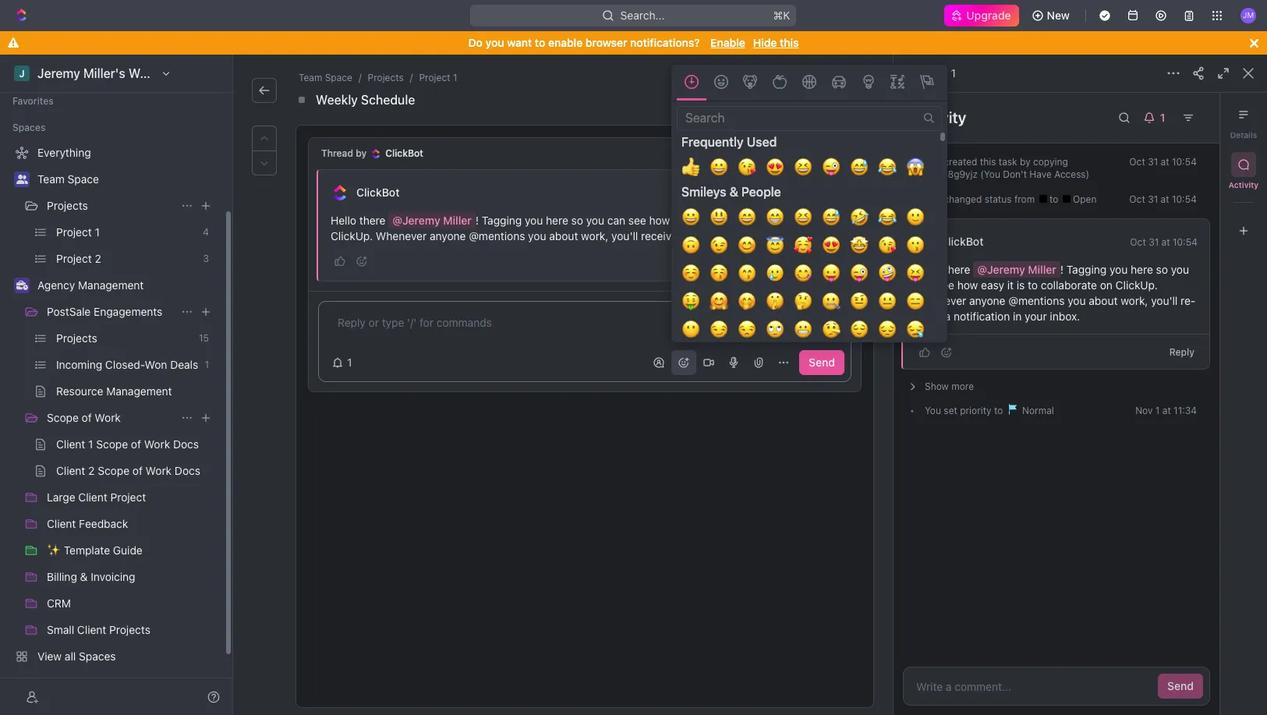 Task type: describe. For each thing, give the bounding box(es) containing it.
😛
[[822, 261, 841, 286]]

weekly schedule link
[[313, 90, 418, 109]]

to right want
[[535, 36, 545, 49]]

! for a
[[476, 214, 479, 227]]

😋
[[794, 261, 813, 286]]

this inside the you created this task by copying #8678g9yjz (you don't have access)
[[980, 156, 996, 168]]

tree inside sidebar navigation
[[6, 140, 218, 696]]

weekly schedule
[[316, 93, 415, 107]]

e
[[860, 83, 865, 95]]

🤨
[[850, 289, 869, 314]]

to right priority
[[994, 405, 1003, 416]]

notification inside ! tagging you here so you can see how easy it is to collaborate on clickup. whenever anyone @mentions you about work, you'll re ceive a notification in your inbox.
[[954, 310, 1010, 323]]

set
[[944, 405, 958, 416]]

tagging for ceive
[[1067, 263, 1107, 276]]

1 inside task sidebar content section
[[1156, 405, 1160, 416]]

&
[[730, 185, 738, 199]]

😘 inside the frequently used element
[[738, 155, 757, 180]]

😀 inside the frequently used element
[[710, 155, 728, 180]]

a inside ! tagging you here so you can see how easy it is to collaborate on clickup. whenever anyone @mentions you about work, you'll re ceive a notification in your inbox.
[[945, 310, 951, 323]]

browser
[[586, 36, 627, 49]]

activity inside the "task sidebar navigation" tab list
[[1229, 180, 1259, 190]]

don't
[[1003, 168, 1027, 180]]

0 horizontal spatial project
[[419, 72, 450, 83]]

so for a
[[571, 214, 583, 227]]

😶
[[682, 317, 700, 342]]

thread
[[321, 147, 353, 159]]

receive
[[641, 229, 678, 243]]

0 vertical spatial clickbot
[[385, 147, 423, 159]]

postsale engagements
[[47, 305, 162, 318]]

you'll for a
[[612, 229, 638, 243]]

😆 for 😜
[[794, 155, 813, 180]]

😪
[[906, 317, 925, 342]]

😇
[[766, 233, 785, 258]]

hello for a
[[331, 214, 356, 227]]

1 horizontal spatial project
[[913, 66, 948, 80]]

frequently
[[682, 135, 744, 149]]

0 vertical spatial send button
[[800, 350, 845, 375]]

whenever for ceive
[[916, 294, 967, 307]]

😂 for 🤣
[[878, 205, 897, 230]]

☺️
[[682, 261, 700, 286]]

search...
[[621, 9, 665, 22]]

to inside ! tagging you here so you can see how easy it is to collaborate on clickup. whenever anyone @mentions you about work, you'll receive a notification in your inbox.
[[720, 214, 730, 227]]

hide
[[753, 36, 777, 49]]

😊
[[738, 233, 757, 258]]

engagements
[[94, 305, 162, 318]]

whenever for a
[[376, 229, 427, 243]]

🤪
[[878, 261, 897, 286]]

🙄
[[766, 317, 785, 342]]

your inside ! tagging you here so you can see how easy it is to collaborate on clickup. whenever anyone @mentions you about work, you'll receive a notification in your inbox.
[[760, 229, 783, 243]]

favorites button
[[6, 92, 60, 111]]

👍
[[682, 155, 700, 180]]

😑
[[906, 289, 925, 314]]

🥰
[[794, 233, 813, 258]]

thread by
[[321, 147, 367, 159]]

😗 ☺️
[[682, 233, 925, 286]]

agency management link
[[37, 273, 215, 298]]

🥲
[[766, 261, 785, 286]]

1 horizontal spatial project 1 link
[[913, 66, 956, 80]]

😐
[[878, 289, 897, 314]]

😃
[[710, 205, 728, 230]]

🙂
[[906, 205, 925, 230]]

1 inside button
[[347, 356, 352, 369]]

😱
[[906, 155, 925, 180]]

project 1
[[913, 66, 956, 80]]

changed status from
[[941, 193, 1038, 205]]

smileys & people
[[682, 185, 781, 199]]

😍 inside the frequently used element
[[766, 155, 785, 180]]

😑 😶
[[682, 289, 925, 342]]

scope
[[47, 411, 79, 424]]

it for a
[[699, 214, 706, 227]]

clickbot button
[[356, 186, 400, 200]]

clear image
[[924, 113, 934, 124]]

changed
[[944, 193, 982, 205]]

about for a
[[549, 229, 578, 243]]

so for ceive
[[1156, 263, 1168, 276]]

on for ceive
[[1100, 278, 1113, 292]]

here for a
[[546, 214, 568, 227]]

1 button
[[325, 350, 362, 375]]

set priority to
[[941, 405, 1006, 416]]

sidebar navigation
[[0, 55, 233, 715]]

weekly
[[316, 93, 358, 107]]

@mentions for a
[[469, 229, 525, 243]]

(you
[[981, 168, 1001, 180]]

smileys & people element
[[677, 181, 934, 715]]

access)
[[1055, 168, 1090, 180]]

🤔
[[794, 289, 813, 314]]

🤫
[[766, 289, 785, 314]]

🤩
[[850, 233, 869, 258]]

list of emoji element
[[672, 131, 947, 715]]

you for you created this task by copying #8678g9yjz (you don't have access)
[[925, 156, 941, 168]]

🤥
[[822, 317, 841, 342]]

! tagging you here so you can see how easy it is to collaborate on clickup. whenever anyone @mentions you about work, you'll receive a notification in your inbox.
[[331, 214, 816, 243]]

⌘k
[[774, 9, 791, 22]]

task sidebar navigation tab list
[[1227, 102, 1261, 243]]

postsale
[[47, 305, 91, 318]]

🙂 🙃
[[682, 205, 925, 258]]

clickup. for ceive
[[1116, 278, 1158, 292]]

🤭
[[738, 289, 757, 314]]

1 horizontal spatial projects
[[368, 72, 404, 83]]

new button
[[1025, 3, 1079, 28]]

1 horizontal spatial projects link
[[365, 70, 407, 86]]

! tagging you here so you can see how easy it is to collaborate on clickup. whenever anyone @mentions you about work, you'll re ceive a notification in your inbox.
[[916, 263, 1196, 323]]

0 horizontal spatial by
[[356, 147, 367, 159]]

reply button
[[1163, 343, 1201, 361]]

! for ceive
[[1061, 263, 1064, 276]]

clickbot inside button
[[356, 186, 400, 199]]

about for ceive
[[1089, 294, 1118, 307]]

new
[[1047, 9, 1070, 22]]

😝 🤑
[[682, 261, 925, 314]]

😆 for 😅
[[794, 205, 813, 230]]

task
[[999, 156, 1017, 168]]

🤗
[[710, 289, 728, 314]]

in inside ! tagging you here so you can see how easy it is to collaborate on clickup. whenever anyone @mentions you about work, you'll re ceive a notification in your inbox.
[[1013, 310, 1022, 323]]

hello for ceive
[[916, 263, 941, 276]]

🤐
[[822, 289, 841, 314]]

people
[[742, 185, 781, 199]]

can for ceive
[[916, 278, 934, 292]]

re
[[1181, 294, 1196, 307]]

🤑
[[682, 289, 700, 314]]

it for ceive
[[1007, 278, 1014, 292]]

😬
[[794, 317, 813, 342]]

from
[[1015, 193, 1035, 205]]

normal
[[1020, 405, 1054, 416]]

team for team space
[[37, 172, 65, 186]]



Task type: locate. For each thing, give the bounding box(es) containing it.
0 vertical spatial can
[[607, 214, 626, 227]]

collaborate inside ! tagging you here so you can see how easy it is to collaborate on clickup. whenever anyone @mentions you about work, you'll re ceive a notification in your inbox.
[[1041, 278, 1097, 292]]

0 vertical spatial this
[[780, 36, 799, 49]]

work,
[[581, 229, 609, 243], [1121, 294, 1148, 307]]

you'll
[[612, 229, 638, 243], [1151, 294, 1178, 307]]

you inside the you created this task by copying #8678g9yjz (you don't have access)
[[925, 156, 941, 168]]

0 vertical spatial @mentions
[[469, 229, 525, 243]]

tree
[[6, 140, 218, 696]]

anyone inside ! tagging you here so you can see how easy it is to collaborate on clickup. whenever anyone @mentions you about work, you'll receive a notification in your inbox.
[[430, 229, 466, 243]]

easy for a
[[673, 214, 696, 227]]

send button
[[800, 350, 845, 375], [1158, 674, 1203, 699]]

@mentions inside ! tagging you here so you can see how easy it is to collaborate on clickup. whenever anyone @mentions you about work, you'll re ceive a notification in your inbox.
[[1009, 294, 1065, 307]]

1 vertical spatial you'll
[[1151, 294, 1178, 307]]

2 you from the top
[[925, 405, 941, 416]]

inbox.
[[786, 229, 816, 243], [1050, 310, 1080, 323]]

by inside the you created this task by copying #8678g9yjz (you don't have access)
[[1020, 156, 1031, 168]]

0 vertical spatial how
[[649, 214, 670, 227]]

0 horizontal spatial 😘
[[738, 155, 757, 180]]

2 / from the left
[[410, 72, 413, 83]]

reply
[[1170, 346, 1195, 358]]

how for ceive
[[958, 278, 978, 292]]

so
[[571, 214, 583, 227], [1156, 263, 1168, 276]]

😗
[[906, 233, 925, 258]]

1 vertical spatial inbox.
[[1050, 310, 1080, 323]]

😅 inside the frequently used element
[[850, 155, 869, 180]]

0 horizontal spatial about
[[549, 229, 578, 243]]

😜 left 🤪
[[850, 261, 869, 286]]

collaborate up ceive
[[1041, 278, 1097, 292]]

0 horizontal spatial 😅
[[822, 205, 841, 230]]

collaborate
[[733, 214, 789, 227], [1041, 278, 1097, 292]]

clickbot up the clickbot button
[[385, 147, 423, 159]]

frequently used element
[[677, 131, 934, 181]]

projects inside projects link
[[47, 199, 88, 212]]

a right the 😪
[[945, 310, 951, 323]]

you left the set
[[925, 405, 941, 416]]

management
[[78, 278, 144, 292]]

activity inside task sidebar content section
[[913, 108, 967, 126]]

you created this task by copying #8678g9yjz (you don't have access)
[[925, 156, 1090, 180]]

0 vertical spatial space
[[325, 72, 352, 83]]

0 horizontal spatial is
[[709, 214, 717, 227]]

1 vertical spatial tagging
[[1067, 263, 1107, 276]]

hello there down 😗
[[916, 263, 974, 276]]

on up ceive
[[1100, 278, 1113, 292]]

1 vertical spatial team space link
[[37, 167, 215, 192]]

project 1 link
[[913, 66, 956, 80], [416, 70, 461, 86]]

your inside ! tagging you here so you can see how easy it is to collaborate on clickup. whenever anyone @mentions you about work, you'll re ceive a notification in your inbox.
[[1025, 310, 1047, 323]]

collaborate for a
[[733, 214, 789, 227]]

clear
[[823, 83, 850, 96]]

space up weekly
[[325, 72, 352, 83]]

hello there down the clickbot button
[[331, 214, 389, 227]]

1 horizontal spatial work,
[[1121, 294, 1148, 307]]

1 horizontal spatial how
[[958, 278, 978, 292]]

activity down details
[[1229, 180, 1259, 190]]

do
[[468, 36, 483, 49]]

😂
[[878, 155, 897, 180], [878, 205, 897, 230]]

collaborate down people
[[733, 214, 789, 227]]

0 vertical spatial projects
[[368, 72, 404, 83]]

favorites
[[12, 95, 54, 107]]

see inside ! tagging you here so you can see how easy it is to collaborate on clickup. whenever anyone @mentions you about work, you'll receive a notification in your inbox.
[[629, 214, 646, 227]]

see up receive
[[629, 214, 646, 227]]

see
[[629, 214, 646, 227], [937, 278, 955, 292]]

notification
[[689, 229, 746, 243], [954, 310, 1010, 323]]

1 horizontal spatial notification
[[954, 310, 1010, 323]]

😘 up &
[[738, 155, 757, 180]]

😏
[[710, 317, 728, 342]]

team inside tree
[[37, 172, 65, 186]]

is inside ! tagging you here so you can see how easy it is to collaborate on clickup. whenever anyone @mentions you about work, you'll re ceive a notification in your inbox.
[[1017, 278, 1025, 292]]

created
[[944, 156, 978, 168]]

clickup. inside ! tagging you here so you can see how easy it is to collaborate on clickup. whenever anyone @mentions you about work, you'll receive a notification in your inbox.
[[331, 229, 373, 243]]

1 horizontal spatial send
[[1168, 679, 1194, 693]]

0 horizontal spatial activity
[[913, 108, 967, 126]]

enable
[[711, 36, 745, 49]]

team right user group image
[[37, 172, 65, 186]]

projects
[[368, 72, 404, 83], [47, 199, 88, 212]]

😆 up 🥰
[[794, 205, 813, 230]]

/ up weekly schedule
[[359, 72, 362, 83]]

😜 down search search box
[[822, 155, 841, 180]]

tree containing team space
[[6, 140, 218, 696]]

anyone for ceive
[[969, 294, 1006, 307]]

projects up the schedule
[[368, 72, 404, 83]]

1 horizontal spatial a
[[945, 310, 951, 323]]

0 vertical spatial whenever
[[376, 229, 427, 243]]

space for team space
[[68, 172, 99, 186]]

team space / projects / project 1
[[299, 72, 457, 83]]

😚
[[710, 261, 728, 286]]

0 horizontal spatial 😍
[[766, 155, 785, 180]]

1 horizontal spatial it
[[1007, 278, 1014, 292]]

😜 inside the frequently used element
[[822, 155, 841, 180]]

1 vertical spatial clickup.
[[1116, 278, 1158, 292]]

work, inside ! tagging you here so you can see how easy it is to collaborate on clickup. whenever anyone @mentions you about work, you'll receive a notification in your inbox.
[[581, 229, 609, 243]]

whenever inside ! tagging you here so you can see how easy it is to collaborate on clickup. whenever anyone @mentions you about work, you'll re ceive a notification in your inbox.
[[916, 294, 967, 307]]

space inside tree
[[68, 172, 99, 186]]

😆 down search search box
[[794, 155, 813, 180]]

1 horizontal spatial /
[[410, 72, 413, 83]]

project 1 link up the weekly schedule link
[[416, 70, 461, 86]]

nov
[[1136, 405, 1153, 416]]

@mentions for ceive
[[1009, 294, 1065, 307]]

hello down 😗
[[916, 263, 941, 276]]

agency management
[[37, 278, 144, 292]]

0 horizontal spatial clickup.
[[331, 229, 373, 243]]

whenever down 😝
[[916, 294, 967, 307]]

in
[[749, 229, 757, 243], [1013, 310, 1022, 323]]

0 horizontal spatial send
[[809, 356, 835, 369]]

😀 down the frequently
[[710, 155, 728, 180]]

see right 😝
[[937, 278, 955, 292]]

you'll inside ! tagging you here so you can see how easy it is to collaborate on clickup. whenever anyone @mentions you about work, you'll receive a notification in your inbox.
[[612, 229, 638, 243]]

0 vertical spatial 😂
[[878, 155, 897, 180]]

0 vertical spatial anyone
[[430, 229, 466, 243]]

0 horizontal spatial @mentions
[[469, 229, 525, 243]]

user group image
[[16, 175, 28, 184]]

0 vertical spatial 😀
[[710, 155, 728, 180]]

1 vertical spatial send
[[1168, 679, 1194, 693]]

tagging inside ! tagging you here so you can see how easy it is to collaborate on clickup. whenever anyone @mentions you about work, you'll receive a notification in your inbox.
[[482, 214, 522, 227]]

hello down the clickbot button
[[331, 214, 356, 227]]

1 vertical spatial 😅
[[822, 205, 841, 230]]

work, for ceive
[[1121, 294, 1148, 307]]

0 horizontal spatial you'll
[[612, 229, 638, 243]]

see for ceive
[[937, 278, 955, 292]]

😒
[[738, 317, 757, 342]]

hello there inside task sidebar content section
[[916, 263, 974, 276]]

can inside ! tagging you here so you can see how easy it is to collaborate on clickup. whenever anyone @mentions you about work, you'll receive a notification in your inbox.
[[607, 214, 626, 227]]

a right receive
[[680, 229, 686, 243]]

do you want to enable browser notifications? enable hide this
[[468, 36, 799, 49]]

so inside ! tagging you here so you can see how easy it is to collaborate on clickup. whenever anyone @mentions you about work, you'll re ceive a notification in your inbox.
[[1156, 263, 1168, 276]]

😂 inside smileys & people element
[[878, 205, 897, 230]]

you up #8678g9yjz
[[925, 156, 941, 168]]

easy up ceive
[[981, 278, 1005, 292]]

1 vertical spatial anyone
[[969, 294, 1006, 307]]

this up the (you on the right of page
[[980, 156, 996, 168]]

how for a
[[649, 214, 670, 227]]

easy for ceive
[[981, 278, 1005, 292]]

😉
[[710, 233, 728, 258]]

to left the open
[[1050, 193, 1061, 205]]

😘 inside smileys & people element
[[878, 233, 897, 258]]

is up ceive
[[1017, 278, 1025, 292]]

open
[[1071, 193, 1097, 205]]

there down the clickbot button
[[359, 214, 386, 227]]

0 horizontal spatial a
[[680, 229, 686, 243]]

1 vertical spatial collaborate
[[1041, 278, 1097, 292]]

clickup.
[[331, 229, 373, 243], [1116, 278, 1158, 292]]

whenever down the clickbot button
[[376, 229, 427, 243]]

a inside ! tagging you here so you can see how easy it is to collaborate on clickup. whenever anyone @mentions you about work, you'll receive a notification in your inbox.
[[680, 229, 686, 243]]

hello inside task sidebar content section
[[916, 263, 941, 276]]

there right 😝
[[944, 263, 971, 276]]

1 vertical spatial about
[[1089, 294, 1118, 307]]

enable
[[548, 36, 583, 49]]

1 horizontal spatial send button
[[1158, 674, 1203, 699]]

agency
[[37, 278, 75, 292]]

want
[[507, 36, 532, 49]]

so inside ! tagging you here so you can see how easy it is to collaborate on clickup. whenever anyone @mentions you about work, you'll receive a notification in your inbox.
[[571, 214, 583, 227]]

😁
[[766, 205, 785, 230]]

in inside ! tagging you here so you can see how easy it is to collaborate on clickup. whenever anyone @mentions you about work, you'll receive a notification in your inbox.
[[749, 229, 757, 243]]

1 horizontal spatial is
[[1017, 278, 1025, 292]]

scope of work link
[[47, 406, 175, 431]]

priority
[[960, 405, 992, 416]]

space for team space / projects / project 1
[[325, 72, 352, 83]]

1 horizontal spatial easy
[[981, 278, 1005, 292]]

1 vertical spatial on
[[1100, 278, 1113, 292]]

is for a
[[709, 214, 717, 227]]

😂 left 🙂
[[878, 205, 897, 230]]

work, left receive
[[581, 229, 609, 243]]

anyone
[[430, 229, 466, 243], [969, 294, 1006, 307]]

0 horizontal spatial easy
[[673, 214, 696, 227]]

a
[[680, 229, 686, 243], [945, 310, 951, 323]]

is inside ! tagging you here so you can see how easy it is to collaborate on clickup. whenever anyone @mentions you about work, you'll receive a notification in your inbox.
[[709, 214, 717, 227]]

here inside ! tagging you here so you can see how easy it is to collaborate on clickup. whenever anyone @mentions you about work, you'll receive a notification in your inbox.
[[546, 214, 568, 227]]

1 horizontal spatial 😘
[[878, 233, 897, 258]]

😆 inside smileys & people element
[[794, 205, 813, 230]]

it inside ! tagging you here so you can see how easy it is to collaborate on clickup. whenever anyone @mentions you about work, you'll receive a notification in your inbox.
[[699, 214, 706, 227]]

1 horizontal spatial by
[[1020, 156, 1031, 168]]

1 horizontal spatial you'll
[[1151, 294, 1178, 307]]

it left 😃
[[699, 214, 706, 227]]

😌
[[850, 317, 869, 342]]

1 vertical spatial send button
[[1158, 674, 1203, 699]]

1 vertical spatial 😀
[[682, 205, 700, 230]]

tagging
[[482, 214, 522, 227], [1067, 263, 1107, 276]]

😜 inside smileys & people element
[[850, 261, 869, 286]]

smileys
[[682, 185, 727, 199]]

😆 inside the frequently used element
[[794, 155, 813, 180]]

you'll inside ! tagging you here so you can see how easy it is to collaborate on clickup. whenever anyone @mentions you about work, you'll re ceive a notification in your inbox.
[[1151, 294, 1178, 307]]

😍 up people
[[766, 155, 785, 180]]

😅 left 🤣
[[822, 205, 841, 230]]

0 horizontal spatial 😀
[[682, 205, 700, 230]]

is for ceive
[[1017, 278, 1025, 292]]

0 vertical spatial see
[[629, 214, 646, 227]]

clickup. for a
[[331, 229, 373, 243]]

this right hide
[[780, 36, 799, 49]]

on inside ! tagging you here so you can see how easy it is to collaborate on clickup. whenever anyone @mentions you about work, you'll re ceive a notification in your inbox.
[[1100, 278, 1113, 292]]

1 horizontal spatial team space link
[[296, 70, 356, 86]]

😄
[[738, 205, 757, 230]]

0 vertical spatial team space link
[[296, 70, 356, 86]]

1 horizontal spatial 😅
[[850, 155, 869, 180]]

by right thread
[[356, 147, 367, 159]]

activity down the 'project 1'
[[913, 108, 967, 126]]

easy up 🙃
[[673, 214, 696, 227]]

on for a
[[792, 214, 805, 227]]

collaborate for ceive
[[1041, 278, 1097, 292]]

schedule
[[361, 93, 415, 107]]

frequently used
[[682, 135, 777, 149]]

clickup. inside ! tagging you here so you can see how easy it is to collaborate on clickup. whenever anyone @mentions you about work, you'll re ceive a notification in your inbox.
[[1116, 278, 1158, 292]]

how inside ! tagging you here so you can see how easy it is to collaborate on clickup. whenever anyone @mentions you about work, you'll re ceive a notification in your inbox.
[[958, 278, 978, 292]]

1 😂 from the top
[[878, 155, 897, 180]]

😅 up 🤣
[[850, 155, 869, 180]]

0 horizontal spatial here
[[546, 214, 568, 227]]

hello there for ceive
[[916, 263, 974, 276]]

0 horizontal spatial can
[[607, 214, 626, 227]]

1 vertical spatial you
[[925, 405, 941, 416]]

you
[[925, 156, 941, 168], [925, 405, 941, 416]]

/ up the schedule
[[410, 72, 413, 83]]

0 horizontal spatial whenever
[[376, 229, 427, 243]]

1 vertical spatial activity
[[1229, 180, 1259, 190]]

2 😂 from the top
[[878, 205, 897, 230]]

😜
[[822, 155, 841, 180], [850, 261, 869, 286]]

@mentions inside ! tagging you here so you can see how easy it is to collaborate on clickup. whenever anyone @mentions you about work, you'll receive a notification in your inbox.
[[469, 229, 525, 243]]

0 vertical spatial 😆
[[794, 155, 813, 180]]

1 vertical spatial in
[[1013, 310, 1022, 323]]

you
[[486, 36, 504, 49], [525, 214, 543, 227], [586, 214, 604, 227], [528, 229, 546, 243], [1110, 263, 1128, 276], [1171, 263, 1189, 276], [1068, 294, 1086, 307]]

😔
[[878, 317, 897, 342]]

0 vertical spatial activity
[[913, 108, 967, 126]]

on inside ! tagging you here so you can see how easy it is to collaborate on clickup. whenever anyone @mentions you about work, you'll receive a notification in your inbox.
[[792, 214, 805, 227]]

anyone inside ! tagging you here so you can see how easy it is to collaborate on clickup. whenever anyone @mentions you about work, you'll re ceive a notification in your inbox.
[[969, 294, 1006, 307]]

projects down team space
[[47, 199, 88, 212]]

0 horizontal spatial projects
[[47, 199, 88, 212]]

to up ceive
[[1028, 278, 1038, 292]]

1 vertical spatial is
[[1017, 278, 1025, 292]]

0 horizontal spatial project 1 link
[[416, 70, 461, 86]]

on right 😁
[[792, 214, 805, 227]]

project 1 link up the clear icon
[[913, 66, 956, 80]]

there for ceive
[[944, 263, 971, 276]]

details
[[1230, 130, 1258, 140]]

see for a
[[629, 214, 646, 227]]

0 horizontal spatial your
[[760, 229, 783, 243]]

#8678g9yjz
[[925, 168, 978, 180]]

tagging inside ! tagging you here so you can see how easy it is to collaborate on clickup. whenever anyone @mentions you about work, you'll re ceive a notification in your inbox.
[[1067, 263, 1107, 276]]

1 vertical spatial here
[[1131, 263, 1153, 276]]

easy inside ! tagging you here so you can see how easy it is to collaborate on clickup. whenever anyone @mentions you about work, you'll receive a notification in your inbox.
[[673, 214, 696, 227]]

Search search field
[[677, 106, 942, 131]]

0 horizontal spatial hello
[[331, 214, 356, 227]]

1 vertical spatial 😘
[[878, 233, 897, 258]]

😅 inside smileys & people element
[[822, 205, 841, 230]]

team for team space / projects / project 1
[[299, 72, 322, 83]]

notification inside ! tagging you here so you can see how easy it is to collaborate on clickup. whenever anyone @mentions you about work, you'll receive a notification in your inbox.
[[689, 229, 746, 243]]

1 vertical spatial 😆
[[794, 205, 813, 230]]

projects link up the schedule
[[365, 70, 407, 86]]

0 horizontal spatial projects link
[[47, 193, 175, 218]]

how inside ! tagging you here so you can see how easy it is to collaborate on clickup. whenever anyone @mentions you about work, you'll receive a notification in your inbox.
[[649, 214, 670, 227]]

0 horizontal spatial 😜
[[822, 155, 841, 180]]

1 vertical spatial easy
[[981, 278, 1005, 292]]

work, for a
[[581, 229, 609, 243]]

1 vertical spatial this
[[980, 156, 996, 168]]

! inside ! tagging you here so you can see how easy it is to collaborate on clickup. whenever anyone @mentions you about work, you'll receive a notification in your inbox.
[[476, 214, 479, 227]]

you'll for ceive
[[1151, 294, 1178, 307]]

1 horizontal spatial about
[[1089, 294, 1118, 307]]

of
[[82, 411, 92, 424]]

easy inside ! tagging you here so you can see how easy it is to collaborate on clickup. whenever anyone @mentions you about work, you'll re ceive a notification in your inbox.
[[981, 278, 1005, 292]]

collaborate inside ! tagging you here so you can see how easy it is to collaborate on clickup. whenever anyone @mentions you about work, you'll receive a notification in your inbox.
[[733, 214, 789, 227]]

🙃
[[682, 233, 700, 258]]

scope of work
[[47, 411, 121, 424]]

you'll left re
[[1151, 294, 1178, 307]]

by up the don't
[[1020, 156, 1031, 168]]

1 vertical spatial @mentions
[[1009, 294, 1065, 307]]

send
[[809, 356, 835, 369], [1168, 679, 1194, 693]]

task sidebar content section
[[894, 93, 1220, 715]]

copying
[[1033, 156, 1068, 168]]

can for a
[[607, 214, 626, 227]]

how
[[649, 214, 670, 227], [958, 278, 978, 292]]

1 vertical spatial 😜
[[850, 261, 869, 286]]

1 vertical spatial so
[[1156, 263, 1168, 276]]

anyone for a
[[430, 229, 466, 243]]

there
[[359, 214, 386, 227], [944, 263, 971, 276]]

😂 left the 😱
[[878, 155, 897, 180]]

projects link down team space
[[47, 193, 175, 218]]

work
[[95, 411, 121, 424]]

inbox. inside ! tagging you here so you can see how easy it is to collaborate on clickup. whenever anyone @mentions you about work, you'll re ceive a notification in your inbox.
[[1050, 310, 1080, 323]]

oct
[[1130, 156, 1146, 168], [772, 187, 788, 199], [1130, 193, 1146, 205], [1130, 236, 1146, 248]]

business time image
[[16, 281, 28, 290]]

clickbot down changed
[[941, 235, 984, 248]]

0 vertical spatial is
[[709, 214, 717, 227]]

inbox. inside ! tagging you here so you can see how easy it is to collaborate on clickup. whenever anyone @mentions you about work, you'll receive a notification in your inbox.
[[786, 229, 816, 243]]

😍 inside smileys & people element
[[822, 233, 841, 258]]

0 vertical spatial a
[[680, 229, 686, 243]]

clickbot down the "thread by"
[[356, 186, 400, 199]]

😍 left 🤩
[[822, 233, 841, 258]]

1 vertical spatial whenever
[[916, 294, 967, 307]]

1 vertical spatial hello there
[[916, 263, 974, 276]]

1 vertical spatial team
[[37, 172, 65, 186]]

work, left re
[[1121, 294, 1148, 307]]

send inside task sidebar content section
[[1168, 679, 1194, 693]]

whenever inside ! tagging you here so you can see how easy it is to collaborate on clickup. whenever anyone @mentions you about work, you'll receive a notification in your inbox.
[[376, 229, 427, 243]]

is
[[709, 214, 717, 227], [1017, 278, 1025, 292]]

see inside ! tagging you here so you can see how easy it is to collaborate on clickup. whenever anyone @mentions you about work, you'll re ceive a notification in your inbox.
[[937, 278, 955, 292]]

1 horizontal spatial in
[[1013, 310, 1022, 323]]

can inside ! tagging you here so you can see how easy it is to collaborate on clickup. whenever anyone @mentions you about work, you'll re ceive a notification in your inbox.
[[916, 278, 934, 292]]

about inside ! tagging you here so you can see how easy it is to collaborate on clickup. whenever anyone @mentions you about work, you'll re ceive a notification in your inbox.
[[1089, 294, 1118, 307]]

0 horizontal spatial how
[[649, 214, 670, 227]]

! inside ! tagging you here so you can see how easy it is to collaborate on clickup. whenever anyone @mentions you about work, you'll re ceive a notification in your inbox.
[[1061, 263, 1064, 276]]

clickbot inside task sidebar content section
[[941, 235, 984, 248]]

1 vertical spatial projects link
[[47, 193, 175, 218]]

🤣
[[850, 205, 869, 230]]

😆
[[794, 155, 813, 180], [794, 205, 813, 230]]

1 horizontal spatial collaborate
[[1041, 278, 1097, 292]]

you for you
[[925, 405, 941, 416]]

0 vertical spatial collaborate
[[733, 214, 789, 227]]

😀 inside smileys & people element
[[682, 205, 700, 230]]

about inside ! tagging you here so you can see how easy it is to collaborate on clickup. whenever anyone @mentions you about work, you'll receive a notification in your inbox.
[[549, 229, 578, 243]]

1 vertical spatial see
[[937, 278, 955, 292]]

1 vertical spatial work,
[[1121, 294, 1148, 307]]

😘 left 😗
[[878, 233, 897, 258]]

how up receive
[[649, 214, 670, 227]]

there for a
[[359, 214, 386, 227]]

nov 1 at 11:34
[[1136, 405, 1197, 416]]

1 vertical spatial a
[[945, 310, 951, 323]]

used
[[747, 135, 777, 149]]

space right user group image
[[68, 172, 99, 186]]

😂 for 😅
[[878, 155, 897, 180]]

tagging for a
[[482, 214, 522, 227]]

upgrade
[[967, 9, 1011, 22]]

😍
[[766, 155, 785, 180], [822, 233, 841, 258]]

to inside ! tagging you here so you can see how easy it is to collaborate on clickup. whenever anyone @mentions you about work, you'll re ceive a notification in your inbox.
[[1028, 278, 1038, 292]]

team
[[299, 72, 322, 83], [37, 172, 65, 186]]

0 horizontal spatial see
[[629, 214, 646, 227]]

0 vertical spatial tagging
[[482, 214, 522, 227]]

to left 😄
[[720, 214, 730, 227]]

here inside ! tagging you here so you can see how easy it is to collaborate on clickup. whenever anyone @mentions you about work, you'll re ceive a notification in your inbox.
[[1131, 263, 1153, 276]]

you'll left receive
[[612, 229, 638, 243]]

0 horizontal spatial anyone
[[430, 229, 466, 243]]

1 / from the left
[[359, 72, 362, 83]]

hello there for a
[[331, 214, 389, 227]]

11:34
[[1174, 405, 1197, 416]]

here for ceive
[[1131, 263, 1153, 276]]

is up 😉
[[709, 214, 717, 227]]

there inside task sidebar content section
[[944, 263, 971, 276]]

0 vertical spatial work,
[[581, 229, 609, 243]]

😙
[[738, 261, 757, 286]]

have
[[1030, 168, 1052, 180]]

2 😆 from the top
[[794, 205, 813, 230]]

1 horizontal spatial there
[[944, 263, 971, 276]]

it inside ! tagging you here so you can see how easy it is to collaborate on clickup. whenever anyone @mentions you about work, you'll re ceive a notification in your inbox.
[[1007, 278, 1014, 292]]

it up ceive
[[1007, 278, 1014, 292]]

1 you from the top
[[925, 156, 941, 168]]

how right 😝
[[958, 278, 978, 292]]

😀 left 😃
[[682, 205, 700, 230]]

😂 inside the frequently used element
[[878, 155, 897, 180]]

notifications?
[[630, 36, 700, 49]]

0 vertical spatial send
[[809, 356, 835, 369]]

1 😆 from the top
[[794, 155, 813, 180]]

1 horizontal spatial whenever
[[916, 294, 967, 307]]

work, inside ! tagging you here so you can see how easy it is to collaborate on clickup. whenever anyone @mentions you about work, you'll re ceive a notification in your inbox.
[[1121, 294, 1148, 307]]

team space
[[37, 172, 99, 186]]

0 vertical spatial !
[[476, 214, 479, 227]]

team up weekly
[[299, 72, 322, 83]]

it
[[699, 214, 706, 227], [1007, 278, 1014, 292]]



Task type: vqa. For each thing, say whether or not it's contained in the screenshot.
the "😒"
yes



